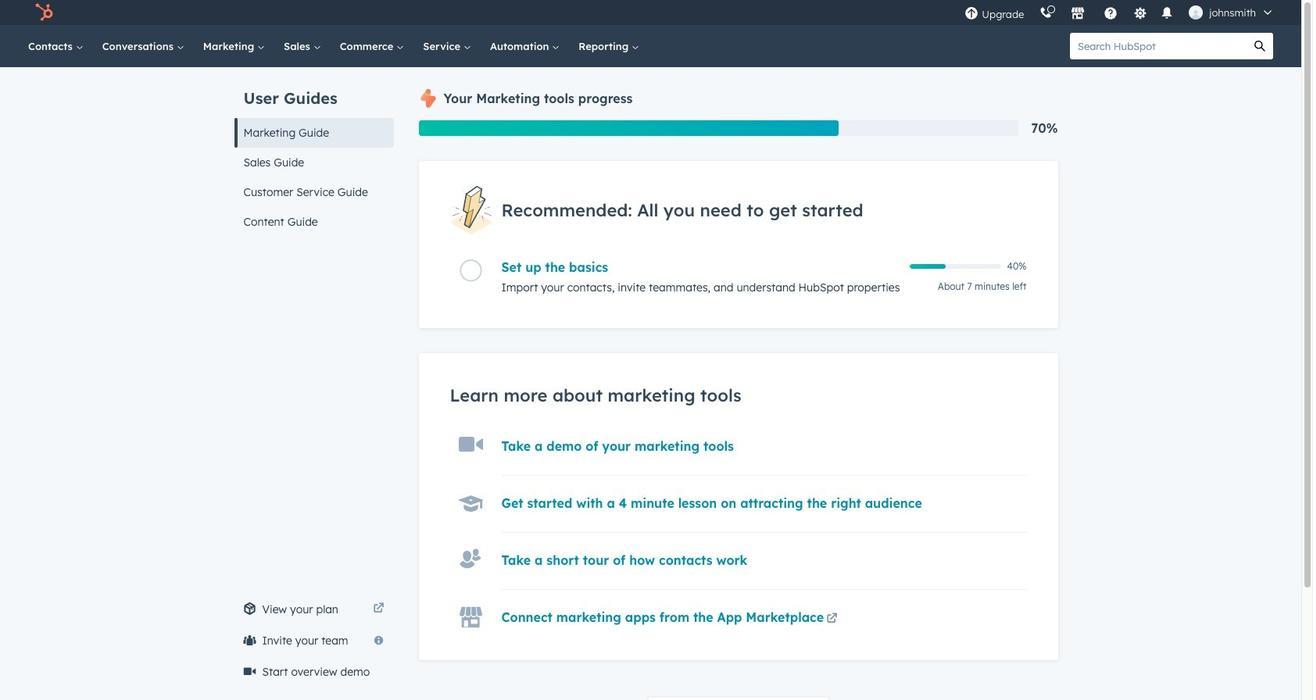 Task type: locate. For each thing, give the bounding box(es) containing it.
progress bar
[[419, 120, 839, 136]]

link opens in a new window image
[[373, 603, 384, 615]]

[object object] complete progress bar
[[909, 264, 946, 269]]

user guides element
[[234, 67, 394, 237]]

link opens in a new window image
[[373, 600, 384, 619], [827, 611, 838, 629], [827, 614, 838, 625]]

menu
[[957, 0, 1283, 25]]



Task type: vqa. For each thing, say whether or not it's contained in the screenshot.
the middle Single-
no



Task type: describe. For each thing, give the bounding box(es) containing it.
john smith image
[[1189, 5, 1203, 20]]

marketplaces image
[[1071, 7, 1085, 21]]

Search HubSpot search field
[[1070, 33, 1247, 59]]



